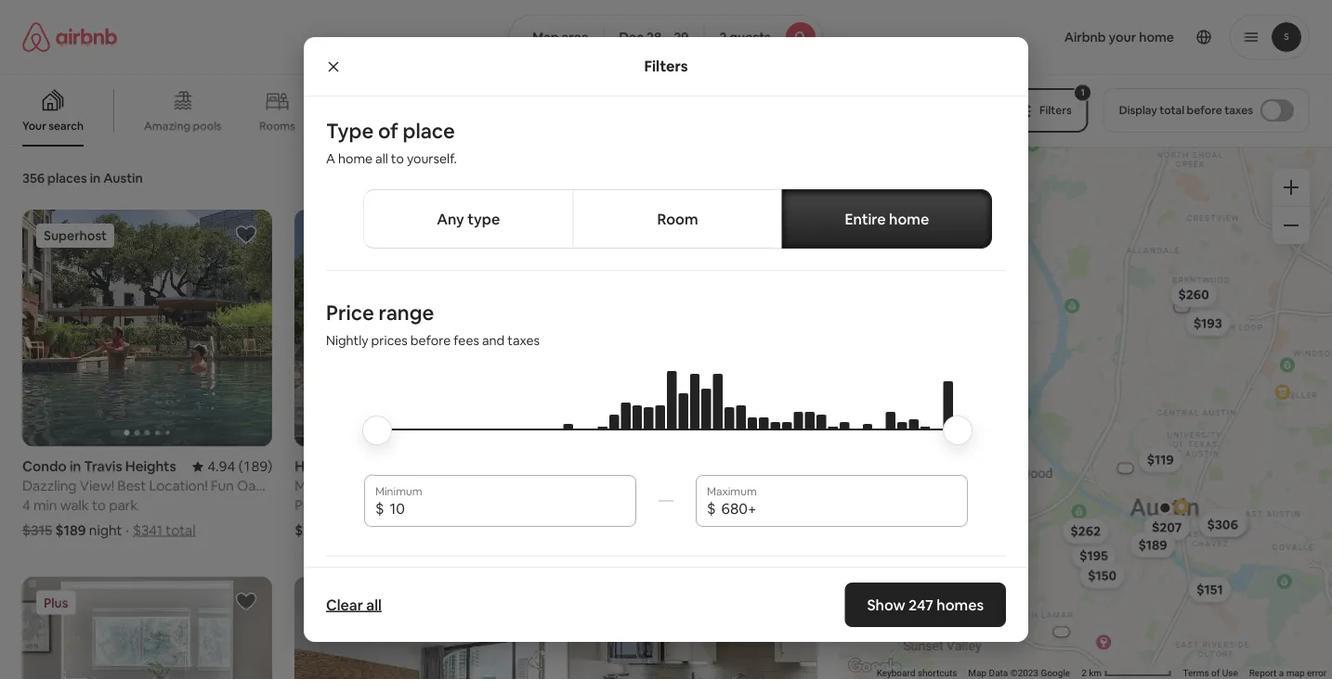 Task type: describe. For each thing, give the bounding box(es) containing it.
condo
[[22, 458, 67, 476]]

$195 button
[[1071, 543, 1116, 569]]

heights
[[125, 458, 176, 476]]

austin for 356 places in austin
[[103, 170, 143, 187]]

$306 for $260 $306
[[1207, 517, 1238, 533]]

display total before taxes button
[[1103, 88, 1310, 133]]

28
[[647, 29, 662, 46]]

keyboard shortcuts
[[877, 668, 957, 680]]

$315
[[22, 522, 52, 540]]

$262 button
[[1062, 519, 1109, 545]]

map
[[1286, 668, 1305, 680]]

$159 button
[[1204, 511, 1249, 537]]

$207 for $207
[[1152, 520, 1182, 537]]

$349
[[682, 522, 714, 540]]

3
[[567, 497, 575, 515]]

room
[[657, 209, 698, 229]]

(189)
[[238, 458, 272, 476]]

views
[[382, 119, 412, 133]]

a
[[1279, 668, 1284, 680]]

map for map area
[[532, 29, 559, 46]]

· inside private fenced backyard $260 night · $342 total
[[367, 522, 371, 540]]

clear
[[326, 596, 363, 615]]

$151
[[1196, 582, 1223, 599]]

report
[[1249, 668, 1277, 680]]

guests
[[730, 29, 771, 46]]

and
[[482, 333, 505, 349]]

dec
[[619, 29, 644, 46]]

any type
[[437, 209, 500, 229]]

min for 4
[[33, 497, 57, 515]]

2 km button
[[1076, 667, 1177, 680]]

homes
[[936, 596, 984, 615]]

chef's
[[952, 119, 986, 133]]

entire home
[[845, 209, 929, 229]]

central
[[352, 458, 400, 476]]

–
[[664, 29, 671, 46]]

amazing for amazing pools
[[144, 119, 190, 133]]

$338 $306 night
[[567, 522, 671, 540]]

29
[[674, 29, 689, 46]]

1 horizontal spatial in
[[90, 170, 101, 187]]

to inside type of place a home all to yourself.
[[391, 150, 404, 167]]

any
[[437, 209, 464, 229]]

km
[[1089, 668, 1102, 680]]

places
[[47, 170, 87, 187]]

show 247 homes
[[867, 596, 984, 615]]

4.87
[[752, 458, 780, 476]]

to for 3 min walk to dog park
[[636, 497, 650, 515]]

walk for dog
[[604, 497, 633, 515]]

2 park from the left
[[682, 497, 711, 515]]

356 places in austin
[[22, 170, 143, 187]]

show
[[867, 596, 905, 615]]

show 247 homes link
[[845, 583, 1006, 628]]

$193
[[1193, 315, 1222, 332]]

$341 total button
[[133, 522, 195, 540]]

data
[[989, 668, 1008, 680]]

fenced
[[342, 497, 387, 515]]

map area
[[532, 29, 588, 46]]

area
[[562, 29, 588, 46]]

austin for home in central austin
[[403, 458, 445, 476]]

clear all
[[326, 596, 382, 615]]

chef's kitchens
[[952, 119, 1033, 133]]

$119 button
[[1138, 447, 1182, 473]]

rooms
[[259, 119, 295, 133]]

report a map error
[[1249, 668, 1327, 680]]

(70)
[[519, 458, 545, 476]]

$260 inside private fenced backyard $260 night · $342 total
[[295, 522, 328, 540]]

google
[[1041, 668, 1070, 680]]

all inside button
[[366, 596, 382, 615]]

zoom out image
[[1284, 218, 1299, 233]]

$ text field
[[721, 500, 957, 518]]

before inside button
[[1187, 103, 1222, 118]]

price
[[326, 300, 374, 326]]

terms
[[1183, 668, 1209, 680]]

total right $349
[[717, 522, 747, 540]]

park inside "4 min walk to park $315 $189 night · $341 total"
[[109, 497, 138, 515]]

home inside type of place a home all to yourself.
[[338, 150, 373, 167]]

3 min walk to dog park
[[567, 497, 711, 515]]

$189 button
[[1130, 533, 1176, 559]]

$260 inside $260 $306
[[1178, 287, 1209, 303]]

report a map error link
[[1249, 668, 1327, 680]]

google image
[[844, 656, 905, 680]]

$342 total button
[[374, 522, 439, 540]]

display
[[1119, 103, 1157, 118]]

display total before taxes
[[1119, 103, 1253, 118]]

dec 28 – 29
[[619, 29, 689, 46]]

$260 button
[[1170, 282, 1217, 308]]

2 km
[[1081, 668, 1104, 680]]

$341
[[133, 522, 163, 540]]

pools
[[193, 119, 222, 133]]

travis
[[84, 458, 122, 476]]



Task type: vqa. For each thing, say whether or not it's contained in the screenshot.
second walk from the left
yes



Task type: locate. For each thing, give the bounding box(es) containing it.
night inside private fenced backyard $260 night · $342 total
[[331, 522, 364, 540]]

home in central austin
[[295, 458, 445, 476]]

0 horizontal spatial map
[[532, 29, 559, 46]]

$349 total button
[[682, 522, 747, 540]]

2 $ from the left
[[707, 499, 716, 518]]

1 walk from the left
[[60, 497, 89, 515]]

0 vertical spatial before
[[1187, 103, 1222, 118]]

home right entire
[[889, 209, 929, 229]]

$338
[[567, 522, 599, 540]]

zoom in image
[[1284, 180, 1299, 195]]

0 horizontal spatial to
[[92, 497, 106, 515]]

entire home button
[[782, 190, 992, 249]]

add to wishlist: condo in downtown austin image
[[235, 591, 257, 614]]

total right the display
[[1160, 103, 1184, 118]]

0 vertical spatial $260
[[1178, 287, 1209, 303]]

4.94 (189)
[[207, 458, 272, 476]]

1 horizontal spatial 2
[[1081, 668, 1087, 680]]

1 horizontal spatial to
[[391, 150, 404, 167]]

total down 'backyard'
[[410, 522, 439, 540]]

place
[[403, 118, 455, 144]]

in right places in the top of the page
[[90, 170, 101, 187]]

2 guests
[[719, 29, 771, 46]]

0 horizontal spatial 2
[[719, 29, 727, 46]]

$306 button
[[1198, 512, 1246, 538]]

2 horizontal spatial night
[[638, 522, 671, 540]]

$207 button up $151 button
[[1201, 509, 1248, 535]]

0 vertical spatial of
[[378, 118, 398, 144]]

night down 'dog'
[[638, 522, 671, 540]]

1 horizontal spatial $306
[[1207, 517, 1238, 533]]

min right 4
[[33, 497, 57, 515]]

0 horizontal spatial $
[[375, 499, 384, 518]]

1 park from the left
[[109, 497, 138, 515]]

1 horizontal spatial $260
[[1178, 287, 1209, 303]]

total inside private fenced backyard $260 night · $342 total
[[410, 522, 439, 540]]

group
[[0, 74, 1033, 147], [22, 210, 272, 447], [295, 210, 545, 447], [567, 210, 817, 447], [304, 557, 1028, 680], [22, 578, 272, 680], [295, 578, 545, 680], [567, 578, 817, 680]]

before inside price range nightly prices before fees and taxes
[[410, 333, 451, 349]]

0 horizontal spatial $306
[[602, 522, 635, 540]]

1 vertical spatial of
[[1211, 668, 1220, 680]]

austin up 'backyard'
[[403, 458, 445, 476]]

0 vertical spatial home
[[338, 150, 373, 167]]

None search field
[[509, 15, 823, 59]]

of left use
[[1211, 668, 1220, 680]]

1 horizontal spatial taxes
[[1225, 103, 1253, 118]]

4.94 out of 5 average rating,  189 reviews image
[[192, 458, 272, 476]]

$ up $342
[[375, 499, 384, 518]]

1 horizontal spatial austin
[[403, 458, 445, 476]]

$207 for $207 $262
[[1210, 513, 1240, 530]]

$193 button
[[1185, 311, 1230, 337]]

your
[[22, 119, 46, 133]]

amazing left the views
[[333, 119, 380, 133]]

$260 $306
[[1178, 287, 1238, 533]]

night left $341
[[89, 522, 122, 540]]

in right home
[[337, 458, 349, 476]]

keyboard
[[877, 668, 915, 680]]

range
[[378, 300, 434, 326]]

0 horizontal spatial austin
[[103, 170, 143, 187]]

1 vertical spatial all
[[366, 596, 382, 615]]

$349 total
[[682, 522, 747, 540]]

1 horizontal spatial walk
[[604, 497, 633, 515]]

$306 for $338 $306 night
[[602, 522, 635, 540]]

add to wishlist: apartment in east austin image
[[780, 224, 802, 246]]

of for place
[[378, 118, 398, 144]]

0 horizontal spatial $207 button
[[1143, 515, 1190, 541]]

$306
[[1207, 517, 1238, 533], [602, 522, 635, 540]]

map
[[532, 29, 559, 46], [968, 668, 987, 680]]

night
[[89, 522, 122, 540], [331, 522, 364, 540], [638, 522, 671, 540]]

356
[[22, 170, 45, 187]]

all down amazing views on the top of the page
[[375, 150, 388, 167]]

2 horizontal spatial to
[[636, 497, 650, 515]]

add to wishlist: condo in travis heights image
[[235, 224, 257, 246]]

walk
[[60, 497, 89, 515], [604, 497, 633, 515]]

dec 28 – 29 button
[[603, 15, 705, 59]]

1 vertical spatial taxes
[[508, 333, 540, 349]]

0 horizontal spatial home
[[338, 150, 373, 167]]

0 horizontal spatial $207
[[1152, 520, 1182, 537]]

total right $341
[[166, 522, 195, 540]]

$189 right $315
[[55, 522, 86, 540]]

terms of use link
[[1183, 668, 1238, 680]]

0 horizontal spatial walk
[[60, 497, 89, 515]]

1 $ from the left
[[375, 499, 384, 518]]

2 min from the left
[[578, 497, 601, 515]]

$207 button left $306 button
[[1143, 515, 1190, 541]]

0 horizontal spatial of
[[378, 118, 398, 144]]

group containing amazing views
[[0, 74, 1033, 147]]

1 vertical spatial home
[[889, 209, 929, 229]]

tab list inside filters dialog
[[363, 190, 992, 249]]

$ up $349 total
[[707, 499, 716, 518]]

4.99 (70)
[[488, 458, 545, 476]]

kitchens
[[988, 119, 1033, 133]]

home inside entire home button
[[889, 209, 929, 229]]

home
[[338, 150, 373, 167], [889, 209, 929, 229]]

1 horizontal spatial $189
[[1138, 537, 1167, 554]]

in for home
[[337, 458, 349, 476]]

1 night from the left
[[89, 522, 122, 540]]

amazing for amazing views
[[333, 119, 380, 133]]

any type button
[[363, 190, 573, 249]]

tab list
[[363, 190, 992, 249]]

0 vertical spatial map
[[532, 29, 559, 46]]

error
[[1307, 668, 1327, 680]]

filters dialog
[[304, 37, 1028, 680]]

2 · from the left
[[367, 522, 371, 540]]

in
[[90, 170, 101, 187], [70, 458, 81, 476], [337, 458, 349, 476]]

$189 right $195 button
[[1138, 537, 1167, 554]]

park up $349
[[682, 497, 711, 515]]

1 horizontal spatial of
[[1211, 668, 1220, 680]]

before right the display
[[1187, 103, 1222, 118]]

$150
[[1088, 568, 1116, 585]]

0 vertical spatial all
[[375, 150, 388, 167]]

tab list containing any type
[[363, 190, 992, 249]]

park up $341
[[109, 497, 138, 515]]

$ for $ text field
[[375, 499, 384, 518]]

4
[[22, 497, 30, 515]]

amazing views
[[333, 119, 412, 133]]

home
[[295, 458, 334, 476]]

clear all button
[[317, 587, 391, 624]]

total inside button
[[1160, 103, 1184, 118]]

$260 up $193
[[1178, 287, 1209, 303]]

min for 3
[[578, 497, 601, 515]]

in left travis
[[70, 458, 81, 476]]

0 horizontal spatial amazing
[[144, 119, 190, 133]]

park
[[109, 497, 138, 515], [682, 497, 711, 515]]

home right a
[[338, 150, 373, 167]]

1 vertical spatial $260
[[295, 522, 328, 540]]

1 horizontal spatial ·
[[367, 522, 371, 540]]

2 walk from the left
[[604, 497, 633, 515]]

to inside "4 min walk to park $315 $189 night · $341 total"
[[92, 497, 106, 515]]

1 horizontal spatial $207
[[1210, 513, 1240, 530]]

in for condo
[[70, 458, 81, 476]]

1 horizontal spatial before
[[1187, 103, 1222, 118]]

walk for park
[[60, 497, 89, 515]]

room button
[[573, 190, 783, 249]]

walk down condo in travis heights
[[60, 497, 89, 515]]

to
[[391, 150, 404, 167], [92, 497, 106, 515], [636, 497, 650, 515]]

©2023
[[1010, 668, 1039, 680]]

1 horizontal spatial min
[[578, 497, 601, 515]]

to down the views
[[391, 150, 404, 167]]

3 night from the left
[[638, 522, 671, 540]]

profile element
[[845, 0, 1310, 74]]

$260 down private
[[295, 522, 328, 540]]

2 horizontal spatial in
[[337, 458, 349, 476]]

use
[[1222, 668, 1238, 680]]

4.99
[[488, 458, 516, 476]]

night down fenced
[[331, 522, 364, 540]]

keyboard shortcuts button
[[877, 668, 957, 680]]

taxes inside price range nightly prices before fees and taxes
[[508, 333, 540, 349]]

0 horizontal spatial taxes
[[508, 333, 540, 349]]

to left 'dog'
[[636, 497, 650, 515]]

· inside "4 min walk to park $315 $189 night · $341 total"
[[126, 522, 129, 540]]

$207 $262
[[1070, 513, 1240, 540]]

$151 button
[[1188, 577, 1231, 603]]

0 horizontal spatial before
[[410, 333, 451, 349]]

1 vertical spatial before
[[410, 333, 451, 349]]

1 · from the left
[[126, 522, 129, 540]]

dog
[[653, 497, 679, 515]]

1 vertical spatial map
[[968, 668, 987, 680]]

of for use
[[1211, 668, 1220, 680]]

0 vertical spatial 2
[[719, 29, 727, 46]]

$207
[[1210, 513, 1240, 530], [1152, 520, 1182, 537]]

private fenced backyard $260 night · $342 total
[[295, 497, 449, 540]]

filters
[[644, 57, 688, 76]]

yourself.
[[407, 150, 457, 167]]

$306 down 3 min walk to dog park on the bottom of the page
[[602, 522, 635, 540]]

0 horizontal spatial in
[[70, 458, 81, 476]]

night inside "4 min walk to park $315 $189 night · $341 total"
[[89, 522, 122, 540]]

$207 left $306 button
[[1152, 520, 1182, 537]]

1 horizontal spatial $
[[707, 499, 716, 518]]

walk inside "4 min walk to park $315 $189 night · $341 total"
[[60, 497, 89, 515]]

to down condo in travis heights
[[92, 497, 106, 515]]

0 vertical spatial austin
[[103, 170, 143, 187]]

taxes inside button
[[1225, 103, 1253, 118]]

fees
[[454, 333, 479, 349]]

$ text field
[[390, 500, 625, 518]]

backyard
[[390, 497, 449, 515]]

1 horizontal spatial map
[[968, 668, 987, 680]]

0 vertical spatial taxes
[[1225, 103, 1253, 118]]

all inside type of place a home all to yourself.
[[375, 150, 388, 167]]

· left $341
[[126, 522, 129, 540]]

0 horizontal spatial ·
[[126, 522, 129, 540]]

total inside "4 min walk to park $315 $189 night · $341 total"
[[166, 522, 195, 540]]

to for 4 min walk to park $315 $189 night · $341 total
[[92, 497, 106, 515]]

$306 up $151 button
[[1207, 517, 1238, 533]]

min inside "4 min walk to park $315 $189 night · $341 total"
[[33, 497, 57, 515]]

0 horizontal spatial $189
[[55, 522, 86, 540]]

map left area
[[532, 29, 559, 46]]

0 horizontal spatial $260
[[295, 522, 328, 540]]

$306 inside $260 $306
[[1207, 517, 1238, 533]]

walk up $338 $306 night
[[604, 497, 633, 515]]

· left $342
[[367, 522, 371, 540]]

of inside type of place a home all to yourself.
[[378, 118, 398, 144]]

map area button
[[509, 15, 604, 59]]

1 horizontal spatial park
[[682, 497, 711, 515]]

type
[[467, 209, 500, 229]]

0 horizontal spatial min
[[33, 497, 57, 515]]

google map
showing 20 stays. including 1 saved stay. region
[[839, 137, 1332, 680]]

$207 up $151 button
[[1210, 513, 1240, 530]]

$260
[[1178, 287, 1209, 303], [295, 522, 328, 540]]

1 horizontal spatial night
[[331, 522, 364, 540]]

most stays cost more than $170 per night. image
[[379, 372, 953, 482]]

austin right places in the top of the page
[[103, 170, 143, 187]]

price range nightly prices before fees and taxes
[[326, 300, 540, 349]]

all
[[375, 150, 388, 167], [366, 596, 382, 615]]

1 vertical spatial 2
[[1081, 668, 1087, 680]]

min right the 3
[[578, 497, 601, 515]]

$189 inside button
[[1138, 537, 1167, 554]]

2 for 2 km
[[1081, 668, 1087, 680]]

nightly
[[326, 333, 368, 349]]

1 vertical spatial austin
[[403, 458, 445, 476]]

2 left guests
[[719, 29, 727, 46]]

map left data
[[968, 668, 987, 680]]

austin
[[103, 170, 143, 187], [403, 458, 445, 476]]

$150 button
[[1079, 563, 1125, 589]]

all right clear
[[366, 596, 382, 615]]

your search
[[22, 119, 84, 133]]

amazing left pools
[[144, 119, 190, 133]]

2
[[719, 29, 727, 46], [1081, 668, 1087, 680]]

2 night from the left
[[331, 522, 364, 540]]

$189 inside "4 min walk to park $315 $189 night · $341 total"
[[55, 522, 86, 540]]

entire
[[845, 209, 886, 229]]

$207 inside $207 $262
[[1210, 513, 1240, 530]]

map data ©2023 google
[[968, 668, 1070, 680]]

1 horizontal spatial home
[[889, 209, 929, 229]]

2 for 2 guests
[[719, 29, 727, 46]]

1 horizontal spatial amazing
[[333, 119, 380, 133]]

none search field containing map area
[[509, 15, 823, 59]]

map for map data ©2023 google
[[968, 668, 987, 680]]

terms of use
[[1183, 668, 1238, 680]]

2 left km
[[1081, 668, 1087, 680]]

type of place a home all to yourself.
[[326, 118, 457, 167]]

countryside
[[441, 119, 506, 133]]

before
[[1187, 103, 1222, 118], [410, 333, 451, 349]]

0 horizontal spatial night
[[89, 522, 122, 540]]

$342
[[374, 522, 406, 540]]

0 horizontal spatial park
[[109, 497, 138, 515]]

map inside button
[[532, 29, 559, 46]]

1 min from the left
[[33, 497, 57, 515]]

before left fees
[[410, 333, 451, 349]]

of right type
[[378, 118, 398, 144]]

$119
[[1147, 452, 1174, 469]]

1
[[1081, 86, 1085, 98]]

1 horizontal spatial $207 button
[[1201, 509, 1248, 535]]

$ for $ text box
[[707, 499, 716, 518]]



